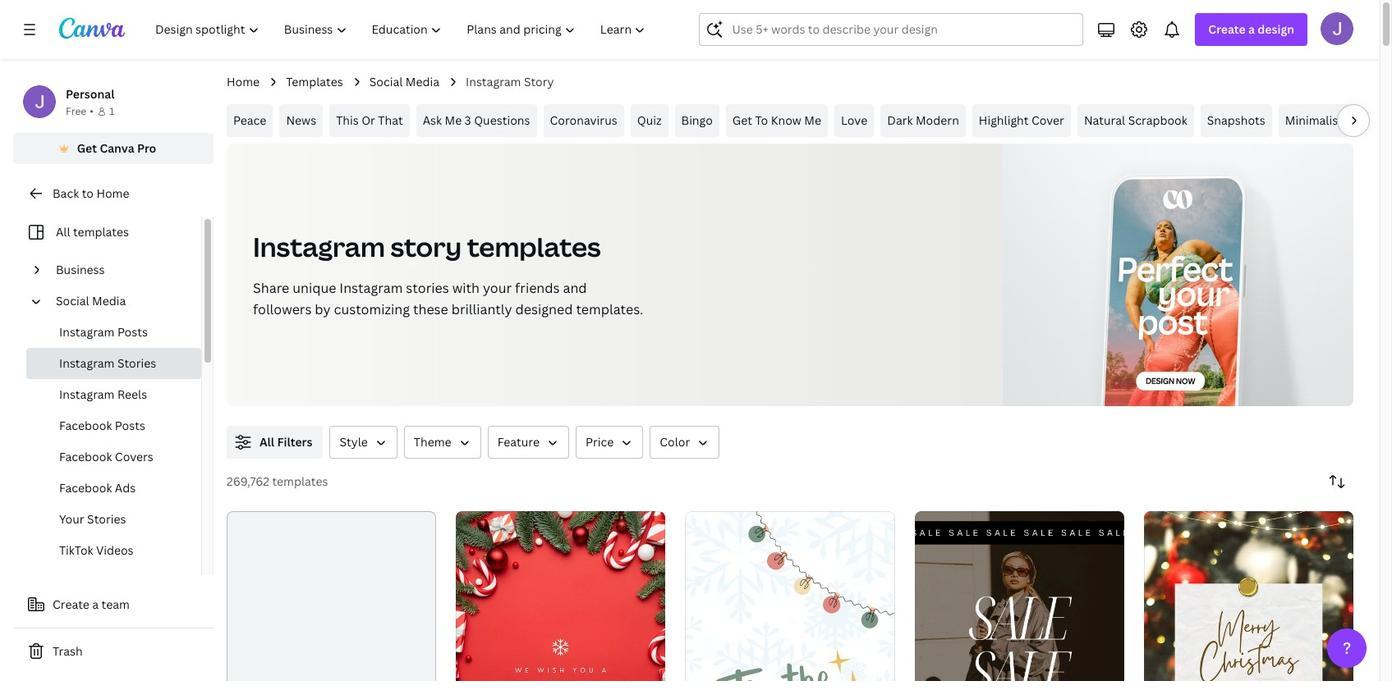 Task type: describe. For each thing, give the bounding box(es) containing it.
media for right the social media link
[[406, 74, 440, 90]]

social media for right the social media link
[[369, 74, 440, 90]]

questions
[[474, 113, 530, 128]]

ask me 3 questions link
[[416, 104, 537, 137]]

your stories
[[59, 512, 126, 528]]

videos
[[96, 543, 134, 559]]

that
[[378, 113, 403, 128]]

love
[[841, 113, 868, 128]]

personal
[[66, 86, 115, 102]]

peace link
[[227, 104, 273, 137]]

natural scrapbook link
[[1078, 104, 1195, 137]]

peace
[[233, 113, 267, 128]]

theme button
[[404, 426, 481, 459]]

ads
[[115, 481, 136, 496]]

color button
[[650, 426, 720, 459]]

canva
[[100, 141, 134, 156]]

1
[[109, 104, 114, 118]]

natural
[[1085, 113, 1126, 128]]

posts for instagram posts
[[117, 325, 148, 340]]

unique
[[293, 279, 336, 297]]

get for get to know me
[[733, 113, 753, 128]]

get canva pro button
[[13, 133, 214, 164]]

instagram posts link
[[26, 317, 201, 348]]

gold classy and elegant merry christmas instagram story image
[[1144, 512, 1354, 682]]

get to know me link
[[726, 104, 828, 137]]

1 vertical spatial home
[[96, 186, 129, 201]]

this
[[336, 113, 359, 128]]

business
[[56, 262, 105, 278]]

templates.
[[576, 301, 643, 319]]

minimalist link
[[1279, 104, 1350, 137]]

your stories link
[[26, 505, 201, 536]]

team
[[102, 597, 130, 613]]

natural scrapbook
[[1085, 113, 1188, 128]]

coronavirus
[[550, 113, 618, 128]]

highlight
[[979, 113, 1029, 128]]

scrapbook
[[1129, 113, 1188, 128]]

instagram for instagram story templates
[[253, 229, 385, 265]]

create a design
[[1209, 21, 1295, 37]]

•
[[90, 104, 94, 118]]

media for left the social media link
[[92, 293, 126, 309]]

a for team
[[92, 597, 99, 613]]

coronavirus link
[[544, 104, 624, 137]]

social for right the social media link
[[369, 74, 403, 90]]

templates link
[[286, 73, 343, 91]]

back to home
[[53, 186, 129, 201]]

facebook ads
[[59, 481, 136, 496]]

instagram reels link
[[26, 380, 201, 411]]

quiz link
[[631, 104, 668, 137]]

stories for your stories
[[87, 512, 126, 528]]

your
[[59, 512, 84, 528]]

instagram for instagram posts
[[59, 325, 115, 340]]

templates
[[286, 74, 343, 90]]

design
[[1258, 21, 1295, 37]]

social media for left the social media link
[[56, 293, 126, 309]]

love link
[[835, 104, 874, 137]]

instagram inside share unique instagram stories with your friends and followers by customizing these brilliantly designed templates.
[[340, 279, 403, 297]]

followers
[[253, 301, 312, 319]]

2 horizontal spatial templates
[[467, 229, 601, 265]]

0 horizontal spatial social media link
[[49, 286, 191, 317]]

trash link
[[13, 636, 214, 669]]

and
[[563, 279, 587, 297]]

back
[[53, 186, 79, 201]]

all filters
[[260, 435, 313, 450]]

instagram reels
[[59, 387, 147, 403]]

feature
[[498, 435, 540, 450]]

brilliantly
[[452, 301, 512, 319]]

price
[[586, 435, 614, 450]]

this or that link
[[330, 104, 410, 137]]

minimalist
[[1286, 113, 1343, 128]]

ask me 3 questions
[[423, 113, 530, 128]]

know
[[771, 113, 802, 128]]

facebook for facebook posts
[[59, 418, 112, 434]]

friends
[[515, 279, 560, 297]]

your
[[483, 279, 512, 297]]

facebook covers
[[59, 449, 154, 465]]

stories for instagram stories
[[117, 356, 156, 371]]

posts for facebook posts
[[115, 418, 145, 434]]

highlight cover
[[979, 113, 1065, 128]]

pro
[[137, 141, 156, 156]]

price button
[[576, 426, 644, 459]]

instagram stories
[[59, 356, 156, 371]]

highlight cover link
[[973, 104, 1071, 137]]

story
[[391, 229, 462, 265]]



Task type: locate. For each thing, give the bounding box(es) containing it.
0 vertical spatial facebook
[[59, 418, 112, 434]]

covers
[[115, 449, 154, 465]]

0 horizontal spatial social
[[56, 293, 89, 309]]

1 vertical spatial social
[[56, 293, 89, 309]]

1 vertical spatial social media
[[56, 293, 126, 309]]

3 facebook from the top
[[59, 481, 112, 496]]

269,762 templates
[[227, 474, 328, 490]]

Search search field
[[732, 14, 1073, 45]]

modern
[[916, 113, 960, 128]]

0 horizontal spatial media
[[92, 293, 126, 309]]

ask
[[423, 113, 442, 128]]

1 horizontal spatial a
[[1249, 21, 1255, 37]]

1 horizontal spatial templates
[[272, 474, 328, 490]]

instagram up the facebook posts at bottom left
[[59, 387, 115, 403]]

instagram up questions on the top left of the page
[[466, 74, 521, 90]]

all down back
[[56, 224, 70, 240]]

or
[[362, 113, 375, 128]]

a
[[1249, 21, 1255, 37], [92, 597, 99, 613]]

instagram story
[[466, 74, 554, 90]]

social media
[[369, 74, 440, 90], [56, 293, 126, 309]]

to
[[755, 113, 768, 128]]

share
[[253, 279, 289, 297]]

instagram for instagram reels
[[59, 387, 115, 403]]

white and green flat christmas story image
[[686, 512, 895, 682]]

style
[[340, 435, 368, 450]]

create inside create a team button
[[53, 597, 89, 613]]

snapshots link
[[1201, 104, 1273, 137]]

facebook posts link
[[26, 411, 201, 442]]

1 horizontal spatial all
[[260, 435, 275, 450]]

to
[[82, 186, 94, 201]]

social media up that at the top
[[369, 74, 440, 90]]

get inside 'button'
[[77, 141, 97, 156]]

create for create a design
[[1209, 21, 1246, 37]]

theme
[[414, 435, 452, 450]]

0 horizontal spatial a
[[92, 597, 99, 613]]

get canva pro
[[77, 141, 156, 156]]

2 facebook from the top
[[59, 449, 112, 465]]

get
[[733, 113, 753, 128], [77, 141, 97, 156]]

instagram up unique
[[253, 229, 385, 265]]

Sort by button
[[1321, 466, 1354, 499]]

instagram up customizing
[[340, 279, 403, 297]]

1 horizontal spatial media
[[406, 74, 440, 90]]

1 facebook from the top
[[59, 418, 112, 434]]

templates for all templates
[[73, 224, 129, 240]]

1 vertical spatial create
[[53, 597, 89, 613]]

social media link
[[369, 73, 440, 91], [49, 286, 191, 317]]

social
[[369, 74, 403, 90], [56, 293, 89, 309]]

1 vertical spatial facebook
[[59, 449, 112, 465]]

0 horizontal spatial create
[[53, 597, 89, 613]]

0 horizontal spatial get
[[77, 141, 97, 156]]

customizing
[[334, 301, 410, 319]]

all filters button
[[227, 426, 323, 459]]

facebook for facebook covers
[[59, 449, 112, 465]]

social down business on the left of the page
[[56, 293, 89, 309]]

facebook for facebook ads
[[59, 481, 112, 496]]

0 horizontal spatial templates
[[73, 224, 129, 240]]

create a design button
[[1196, 13, 1308, 46]]

tiktok videos
[[59, 543, 134, 559]]

these
[[413, 301, 448, 319]]

home up peace
[[227, 74, 260, 90]]

1 horizontal spatial social media link
[[369, 73, 440, 91]]

trash
[[53, 644, 83, 660]]

back to home link
[[13, 177, 214, 210]]

create left team
[[53, 597, 89, 613]]

all inside all filters button
[[260, 435, 275, 450]]

red merry christmas and happy new year instagram story image
[[456, 512, 666, 682]]

instagram posts
[[59, 325, 148, 340]]

all templates
[[56, 224, 129, 240]]

0 horizontal spatial home
[[96, 186, 129, 201]]

business link
[[49, 255, 191, 286]]

get left canva
[[77, 141, 97, 156]]

facebook up facebook ads at the left
[[59, 449, 112, 465]]

quiz
[[637, 113, 662, 128]]

with
[[452, 279, 480, 297]]

all for all templates
[[56, 224, 70, 240]]

social media link up that at the top
[[369, 73, 440, 91]]

0 vertical spatial home
[[227, 74, 260, 90]]

1 vertical spatial a
[[92, 597, 99, 613]]

a left team
[[92, 597, 99, 613]]

create a team button
[[13, 589, 214, 622]]

facebook posts
[[59, 418, 145, 434]]

templates down filters
[[272, 474, 328, 490]]

create
[[1209, 21, 1246, 37], [53, 597, 89, 613]]

media
[[406, 74, 440, 90], [92, 293, 126, 309]]

a left 'design'
[[1249, 21, 1255, 37]]

create for create a team
[[53, 597, 89, 613]]

0 vertical spatial a
[[1249, 21, 1255, 37]]

create a blank instagram story element
[[227, 512, 436, 682]]

top level navigation element
[[145, 13, 660, 46]]

a inside dropdown button
[[1249, 21, 1255, 37]]

social up that at the top
[[369, 74, 403, 90]]

dark modern link
[[881, 104, 966, 137]]

1 horizontal spatial social media
[[369, 74, 440, 90]]

all left filters
[[260, 435, 275, 450]]

get left the to
[[733, 113, 753, 128]]

stories down facebook ads link
[[87, 512, 126, 528]]

templates up friends
[[467, 229, 601, 265]]

a inside button
[[92, 597, 99, 613]]

stories up reels
[[117, 356, 156, 371]]

all templates link
[[23, 217, 191, 248]]

bingo link
[[675, 104, 720, 137]]

templates for 269,762 templates
[[272, 474, 328, 490]]

0 horizontal spatial me
[[445, 113, 462, 128]]

news link
[[280, 104, 323, 137]]

create a team
[[53, 597, 130, 613]]

None search field
[[700, 13, 1084, 46]]

0 vertical spatial stories
[[117, 356, 156, 371]]

a for design
[[1249, 21, 1255, 37]]

all for all filters
[[260, 435, 275, 450]]

templates down back to home
[[73, 224, 129, 240]]

snapshots
[[1208, 113, 1266, 128]]

create left 'design'
[[1209, 21, 1246, 37]]

me left 3
[[445, 113, 462, 128]]

1 horizontal spatial get
[[733, 113, 753, 128]]

cover
[[1032, 113, 1065, 128]]

free
[[66, 104, 86, 118]]

2 me from the left
[[805, 113, 822, 128]]

instagram
[[466, 74, 521, 90], [253, 229, 385, 265], [340, 279, 403, 297], [59, 325, 115, 340], [59, 356, 115, 371], [59, 387, 115, 403]]

jacob simon image
[[1321, 12, 1354, 45]]

social media down business on the left of the page
[[56, 293, 126, 309]]

reels
[[117, 387, 147, 403]]

all inside all templates link
[[56, 224, 70, 240]]

2 vertical spatial facebook
[[59, 481, 112, 496]]

instagram for instagram stories
[[59, 356, 115, 371]]

style button
[[330, 426, 398, 459]]

0 vertical spatial social media
[[369, 74, 440, 90]]

0 vertical spatial get
[[733, 113, 753, 128]]

designed
[[516, 301, 573, 319]]

social media link up instagram posts
[[49, 286, 191, 317]]

0 vertical spatial create
[[1209, 21, 1246, 37]]

0 horizontal spatial all
[[56, 224, 70, 240]]

posts
[[117, 325, 148, 340], [115, 418, 145, 434]]

templates
[[73, 224, 129, 240], [467, 229, 601, 265], [272, 474, 328, 490]]

instagram inside instagram reels link
[[59, 387, 115, 403]]

facebook
[[59, 418, 112, 434], [59, 449, 112, 465], [59, 481, 112, 496]]

1 horizontal spatial home
[[227, 74, 260, 90]]

1 vertical spatial all
[[260, 435, 275, 450]]

1 horizontal spatial create
[[1209, 21, 1246, 37]]

dark modern
[[888, 113, 960, 128]]

social for left the social media link
[[56, 293, 89, 309]]

facebook up your stories
[[59, 481, 112, 496]]

0 horizontal spatial social media
[[56, 293, 126, 309]]

instagram story templates image
[[1004, 144, 1354, 407], [1104, 178, 1244, 428]]

posts inside "link"
[[117, 325, 148, 340]]

1 me from the left
[[445, 113, 462, 128]]

1 vertical spatial posts
[[115, 418, 145, 434]]

instagram inside instagram posts "link"
[[59, 325, 115, 340]]

media up instagram posts
[[92, 293, 126, 309]]

1 vertical spatial media
[[92, 293, 126, 309]]

3
[[465, 113, 471, 128]]

get to know me
[[733, 113, 822, 128]]

1 vertical spatial stories
[[87, 512, 126, 528]]

bingo
[[682, 113, 713, 128]]

tiktok
[[59, 543, 93, 559]]

0 vertical spatial media
[[406, 74, 440, 90]]

instagram up instagram reels
[[59, 356, 115, 371]]

1 horizontal spatial social
[[369, 74, 403, 90]]

1 vertical spatial social media link
[[49, 286, 191, 317]]

facebook covers link
[[26, 442, 201, 473]]

posts up instagram stories on the bottom left of page
[[117, 325, 148, 340]]

stories
[[406, 279, 449, 297]]

facebook down instagram reels
[[59, 418, 112, 434]]

by
[[315, 301, 331, 319]]

posts down reels
[[115, 418, 145, 434]]

1 horizontal spatial me
[[805, 113, 822, 128]]

home right to
[[96, 186, 129, 201]]

share unique instagram stories with your friends and followers by customizing these brilliantly designed templates.
[[253, 279, 643, 319]]

0 vertical spatial posts
[[117, 325, 148, 340]]

0 vertical spatial all
[[56, 224, 70, 240]]

0 vertical spatial social
[[369, 74, 403, 90]]

instagram story templates
[[253, 229, 601, 265]]

1 vertical spatial get
[[77, 141, 97, 156]]

color
[[660, 435, 690, 450]]

media up ask
[[406, 74, 440, 90]]

instagram for instagram story
[[466, 74, 521, 90]]

269,762
[[227, 474, 269, 490]]

me right "know"
[[805, 113, 822, 128]]

0 vertical spatial social media link
[[369, 73, 440, 91]]

create inside create a design dropdown button
[[1209, 21, 1246, 37]]

facebook ads link
[[26, 473, 201, 505]]

home
[[227, 74, 260, 90], [96, 186, 129, 201]]

get for get canva pro
[[77, 141, 97, 156]]

instagram up instagram stories on the bottom left of page
[[59, 325, 115, 340]]

dark
[[888, 113, 913, 128]]

filters
[[277, 435, 313, 450]]

this or that
[[336, 113, 403, 128]]

me
[[445, 113, 462, 128], [805, 113, 822, 128]]



Task type: vqa. For each thing, say whether or not it's contained in the screenshot.
File dropdown button
no



